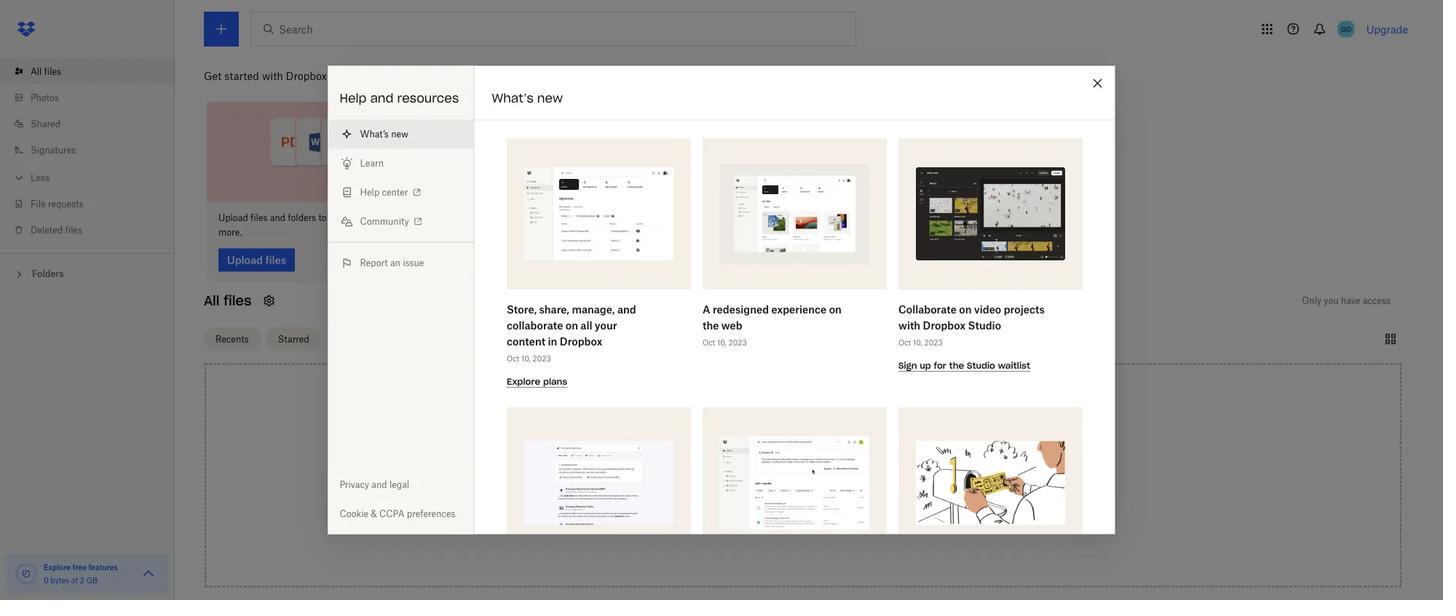 Task type: vqa. For each thing, say whether or not it's contained in the screenshot.
second sample file.pdf image
no



Task type: locate. For each thing, give the bounding box(es) containing it.
a redesigned experience on the web oct 10, 2023
[[703, 303, 842, 347]]

studio left waitlist
[[967, 360, 995, 372]]

with
[[262, 70, 283, 82], [740, 213, 758, 224], [899, 319, 921, 331]]

on left all
[[565, 319, 578, 331]]

synced.
[[476, 228, 507, 239]]

1 vertical spatial dropbox
[[923, 319, 966, 331]]

share files with anyone and control edit or view access.
[[694, 213, 890, 239]]

0 vertical spatial dropbox
[[286, 70, 327, 82]]

projects
[[1004, 303, 1045, 315]]

sign up for the studio waitlist link
[[899, 359, 1030, 372]]

0 horizontal spatial explore
[[44, 563, 71, 573]]

file requests link
[[12, 191, 175, 217]]

file
[[31, 199, 46, 209]]

1 horizontal spatial 10,
[[717, 338, 727, 347]]

and left folders
[[270, 213, 286, 224]]

2 vertical spatial dropbox
[[560, 335, 602, 347]]

with down collaborate
[[899, 319, 921, 331]]

what's new
[[492, 91, 563, 106], [360, 129, 409, 140]]

1 vertical spatial what's new
[[360, 129, 409, 140]]

content
[[507, 335, 545, 347]]

0 vertical spatial all files
[[31, 66, 61, 77]]

0 vertical spatial new
[[538, 91, 563, 106]]

1 horizontal spatial what's new
[[492, 91, 563, 106]]

folders
[[32, 269, 64, 280]]

help center
[[360, 187, 408, 198]]

oct inside store, share, manage, and collaborate on all your content in dropbox oct 10, 2023
[[507, 354, 519, 363]]

2 vertical spatial with
[[899, 319, 921, 331]]

and right manage,
[[617, 303, 636, 315]]

2023 down 'in' at left
[[533, 354, 551, 363]]

in
[[548, 335, 557, 347]]

0 horizontal spatial what's
[[360, 129, 389, 140]]

oct down a
[[703, 338, 715, 347]]

0 horizontal spatial the
[[703, 319, 719, 331]]

edit
[[842, 213, 858, 224]]

2023 inside 'collaborate on video projects with dropbox studio oct 10, 2023'
[[924, 338, 943, 347]]

2023
[[729, 338, 747, 347], [924, 338, 943, 347], [533, 354, 551, 363]]

1 vertical spatial with
[[740, 213, 758, 224]]

to left work
[[532, 213, 540, 224]]

to right here
[[818, 476, 827, 488]]

desktop
[[497, 213, 530, 224]]

new
[[538, 91, 563, 106], [391, 129, 409, 140]]

video
[[974, 303, 1002, 315]]

on right "experience"
[[829, 303, 842, 315]]

all files
[[31, 66, 61, 77], [204, 293, 252, 310]]

shared
[[31, 118, 60, 129]]

folders
[[288, 213, 316, 224]]

edit,
[[329, 213, 347, 224]]

files right deleted
[[65, 225, 82, 236]]

2 horizontal spatial 10,
[[913, 338, 922, 347]]

with right started
[[262, 70, 283, 82]]

explore for explore plans
[[507, 376, 540, 388]]

shared link
[[12, 111, 175, 137]]

oct up sign
[[899, 338, 911, 347]]

1 vertical spatial share,
[[539, 303, 569, 315]]

install
[[456, 213, 482, 224]]

privacy
[[340, 480, 369, 491]]

2 horizontal spatial to
[[818, 476, 827, 488]]

dropbox down all
[[560, 335, 602, 347]]

all files inside all files list item
[[31, 66, 61, 77]]

1 horizontal spatial with
[[740, 213, 758, 224]]

help up what's new button
[[340, 91, 367, 106]]

0 horizontal spatial all files
[[31, 66, 61, 77]]

2023 down web
[[729, 338, 747, 347]]

0 vertical spatial explore
[[507, 376, 540, 388]]

less
[[31, 172, 50, 183]]

issue
[[403, 258, 424, 269]]

all files up photos
[[31, 66, 61, 77]]

0 vertical spatial all
[[31, 66, 42, 77]]

share, inside store, share, manage, and collaborate on all your content in dropbox oct 10, 2023
[[539, 303, 569, 315]]

preferences
[[407, 509, 456, 520]]

0 vertical spatial what's new
[[492, 91, 563, 106]]

and up what's new button
[[370, 91, 394, 106]]

2023 inside a redesigned experience on the web oct 10, 2023
[[729, 338, 747, 347]]

0 horizontal spatial share,
[[350, 213, 374, 224]]

learn link
[[328, 149, 474, 178]]

to
[[319, 213, 327, 224], [532, 213, 540, 224], [818, 476, 827, 488]]

10, down web
[[717, 338, 727, 347]]

upgrade link
[[1367, 23, 1409, 35]]

files up photos
[[44, 66, 61, 77]]

0 horizontal spatial new
[[391, 129, 409, 140]]

free
[[73, 563, 87, 573]]

less image
[[12, 171, 26, 185]]

files right the share
[[720, 213, 738, 224]]

a
[[703, 303, 710, 315]]

2 horizontal spatial dropbox
[[923, 319, 966, 331]]

get
[[204, 70, 222, 82]]

explore
[[507, 376, 540, 388], [44, 563, 71, 573]]

to for drop files here to upload
[[818, 476, 827, 488]]

1 horizontal spatial share,
[[539, 303, 569, 315]]

gb
[[86, 577, 98, 586]]

share,
[[350, 213, 374, 224], [539, 303, 569, 315]]

experience
[[771, 303, 827, 315]]

report an issue
[[360, 258, 424, 269]]

0 horizontal spatial 2023
[[533, 354, 551, 363]]

recents
[[216, 334, 249, 345]]

share, inside upload files and folders to edit, share, sign, and more.
[[350, 213, 374, 224]]

1 horizontal spatial 2023
[[729, 338, 747, 347]]

quota usage element
[[15, 563, 38, 586]]

1 vertical spatial all files
[[204, 293, 252, 310]]

the right for
[[949, 360, 964, 372]]

share, right edit,
[[350, 213, 374, 224]]

10, down content
[[521, 354, 531, 363]]

0 horizontal spatial with
[[262, 70, 283, 82]]

studio inside 'collaborate on video projects with dropbox studio oct 10, 2023'
[[968, 319, 1001, 331]]

community
[[360, 216, 409, 227]]

1 vertical spatial what's
[[360, 129, 389, 140]]

1 horizontal spatial the
[[949, 360, 964, 372]]

drop
[[744, 476, 768, 488]]

with left anyone
[[740, 213, 758, 224]]

and inside store, share, manage, and collaborate on all your content in dropbox oct 10, 2023
[[617, 303, 636, 315]]

what's new inside button
[[360, 129, 409, 140]]

10,
[[717, 338, 727, 347], [913, 338, 922, 347], [521, 354, 531, 363]]

2 horizontal spatial with
[[899, 319, 921, 331]]

10, up up
[[913, 338, 922, 347]]

the all files section of dropbox image
[[720, 164, 869, 264]]

oct down content
[[507, 354, 519, 363]]

the entry point screen of dropbox sign image
[[524, 167, 673, 260]]

to left edit,
[[319, 213, 327, 224]]

web
[[721, 319, 742, 331]]

to inside upload files and folders to edit, share, sign, and more.
[[319, 213, 327, 224]]

oct
[[703, 338, 715, 347], [899, 338, 911, 347], [507, 354, 519, 363]]

studio
[[968, 319, 1001, 331], [967, 360, 995, 372]]

0 horizontal spatial 10,
[[521, 354, 531, 363]]

1 horizontal spatial dropbox
[[560, 335, 602, 347]]

dropbox image
[[12, 15, 41, 44]]

plans
[[543, 376, 567, 388]]

bytes
[[51, 577, 69, 586]]

1 vertical spatial explore
[[44, 563, 71, 573]]

0 horizontal spatial dropbox
[[286, 70, 327, 82]]

the down a
[[703, 319, 719, 331]]

explore left plans
[[507, 376, 540, 388]]

1 horizontal spatial explore
[[507, 376, 540, 388]]

1 horizontal spatial to
[[532, 213, 540, 224]]

2023 up for
[[924, 338, 943, 347]]

what's inside button
[[360, 129, 389, 140]]

all
[[31, 66, 42, 77], [204, 293, 220, 310]]

2 horizontal spatial 2023
[[924, 338, 943, 347]]

and right offline on the left of the page
[[626, 213, 641, 224]]

store, share, manage, and collaborate on all your content in dropbox oct 10, 2023
[[507, 303, 636, 363]]

oct inside 'collaborate on video projects with dropbox studio oct 10, 2023'
[[899, 338, 911, 347]]

share, up 'collaborate'
[[539, 303, 569, 315]]

waitlist
[[998, 360, 1030, 372]]

dropbox right started
[[286, 70, 327, 82]]

on inside store, share, manage, and collaborate on all your content in dropbox oct 10, 2023
[[565, 319, 578, 331]]

0 horizontal spatial what's new
[[360, 129, 409, 140]]

what's new button
[[328, 120, 474, 149]]

explore plans
[[507, 376, 567, 388]]

all up 'recents' button
[[204, 293, 220, 310]]

files
[[44, 66, 61, 77], [251, 213, 268, 224], [578, 213, 595, 224], [720, 213, 738, 224], [65, 225, 82, 236], [224, 293, 252, 310], [771, 476, 791, 488]]

0 horizontal spatial to
[[319, 213, 327, 224]]

with inside share files with anyone and control edit or view access.
[[740, 213, 758, 224]]

help and resources dialog
[[328, 66, 1116, 601]]

and right the sign,
[[398, 213, 414, 224]]

explore inside explore plans "link"
[[507, 376, 540, 388]]

all files up 'recents' button
[[204, 293, 252, 310]]

all files link
[[12, 58, 175, 85]]

all up photos
[[31, 66, 42, 77]]

files inside share files with anyone and control edit or view access.
[[720, 213, 738, 224]]

2 horizontal spatial oct
[[899, 338, 911, 347]]

deleted files link
[[12, 217, 175, 243]]

help for help center
[[360, 187, 380, 198]]

1 horizontal spatial oct
[[703, 338, 715, 347]]

cookie
[[340, 509, 369, 520]]

files inside upload files and folders to edit, share, sign, and more.
[[251, 213, 268, 224]]

list
[[0, 50, 175, 254]]

on
[[484, 213, 494, 224], [565, 213, 576, 224], [829, 303, 842, 315], [959, 303, 972, 315], [565, 319, 578, 331]]

and left control
[[793, 213, 808, 224]]

on left 'video'
[[959, 303, 972, 315]]

2023 inside store, share, manage, and collaborate on all your content in dropbox oct 10, 2023
[[533, 354, 551, 363]]

offline
[[598, 213, 624, 224]]

0 vertical spatial share,
[[350, 213, 374, 224]]

1 horizontal spatial all
[[204, 293, 220, 310]]

1 horizontal spatial all files
[[204, 293, 252, 310]]

1 vertical spatial new
[[391, 129, 409, 140]]

center
[[382, 187, 408, 198]]

help left center on the left top
[[360, 187, 380, 198]]

explore inside "explore free features 0 bytes of 2 gb"
[[44, 563, 71, 573]]

0 vertical spatial studio
[[968, 319, 1001, 331]]

files inside install on desktop to work on files offline and stay synced.
[[578, 213, 595, 224]]

files left offline on the left of the page
[[578, 213, 595, 224]]

anyone
[[760, 213, 790, 224]]

files right upload
[[251, 213, 268, 224]]

explore up bytes
[[44, 563, 71, 573]]

0 horizontal spatial oct
[[507, 354, 519, 363]]

0 vertical spatial the
[[703, 319, 719, 331]]

studio down 'video'
[[968, 319, 1001, 331]]

0 vertical spatial with
[[262, 70, 283, 82]]

1 vertical spatial help
[[360, 187, 380, 198]]

on inside 'collaborate on video projects with dropbox studio oct 10, 2023'
[[959, 303, 972, 315]]

file requests
[[31, 199, 84, 209]]

new inside button
[[391, 129, 409, 140]]

dropbox down collaborate
[[923, 319, 966, 331]]

0 vertical spatial what's
[[492, 91, 534, 106]]

0 vertical spatial help
[[340, 91, 367, 106]]

started
[[225, 70, 259, 82]]

and
[[370, 91, 394, 106], [270, 213, 286, 224], [398, 213, 414, 224], [626, 213, 641, 224], [793, 213, 808, 224], [617, 303, 636, 315], [372, 480, 387, 491]]

0 horizontal spatial all
[[31, 66, 42, 77]]

to inside install on desktop to work on files offline and stay synced.
[[532, 213, 540, 224]]



Task type: describe. For each thing, give the bounding box(es) containing it.
help for help and resources
[[340, 91, 367, 106]]

files inside list item
[[44, 66, 61, 77]]

access
[[1363, 296, 1391, 307]]

with for files
[[740, 213, 758, 224]]

dropbox inside store, share, manage, and collaborate on all your content in dropbox oct 10, 2023
[[560, 335, 602, 347]]

explore for explore free features 0 bytes of 2 gb
[[44, 563, 71, 573]]

0
[[44, 577, 49, 586]]

all
[[580, 319, 592, 331]]

sign,
[[377, 213, 396, 224]]

and left legal
[[372, 480, 387, 491]]

control
[[810, 213, 839, 224]]

access.
[[694, 228, 724, 239]]

here
[[794, 476, 815, 488]]

for
[[934, 360, 947, 372]]

store,
[[507, 303, 537, 315]]

requests
[[48, 199, 84, 209]]

legal
[[390, 480, 410, 491]]

1 vertical spatial studio
[[967, 360, 995, 372]]

upload
[[219, 213, 248, 224]]

signatures link
[[12, 137, 175, 163]]

&
[[371, 509, 377, 520]]

10, inside a redesigned experience on the web oct 10, 2023
[[717, 338, 727, 347]]

cookie & ccpa preferences
[[340, 509, 456, 520]]

cookie & ccpa preferences button
[[328, 500, 474, 529]]

all inside list item
[[31, 66, 42, 77]]

collaborate on video projects with dropbox studio oct 10, 2023
[[899, 303, 1045, 347]]

with for started
[[262, 70, 283, 82]]

only
[[1303, 296, 1322, 307]]

with dropbox studio, users can collaborate on video projects image
[[916, 167, 1065, 260]]

your
[[595, 319, 617, 331]]

report an issue link
[[328, 249, 474, 278]]

sign
[[899, 360, 917, 372]]

and inside share files with anyone and control edit or view access.
[[793, 213, 808, 224]]

deleted files
[[31, 225, 82, 236]]

dropbox ai helps users search for files in their folders image
[[720, 437, 869, 530]]

features
[[88, 563, 118, 573]]

learn
[[360, 158, 384, 169]]

deleted
[[31, 225, 63, 236]]

get started with dropbox
[[204, 70, 327, 82]]

on inside a redesigned experience on the web oct 10, 2023
[[829, 303, 842, 315]]

community link
[[328, 207, 474, 236]]

upload
[[830, 476, 863, 488]]

and inside install on desktop to work on files offline and stay synced.
[[626, 213, 641, 224]]

of
[[71, 577, 78, 586]]

manage,
[[572, 303, 615, 315]]

someone looking at a paper coupon image
[[916, 441, 1065, 525]]

photos
[[31, 92, 59, 103]]

have
[[1342, 296, 1361, 307]]

only you have access
[[1303, 296, 1391, 307]]

view
[[871, 213, 890, 224]]

collaborate
[[899, 303, 957, 315]]

dash answer screen image
[[524, 441, 673, 525]]

ccpa
[[380, 509, 405, 520]]

privacy and legal
[[340, 480, 410, 491]]

or
[[860, 213, 868, 224]]

upload files and folders to edit, share, sign, and more.
[[219, 213, 414, 239]]

starred
[[278, 334, 309, 345]]

1 vertical spatial all
[[204, 293, 220, 310]]

files left here
[[771, 476, 791, 488]]

signatures
[[31, 145, 76, 156]]

all files list item
[[0, 58, 175, 85]]

oct inside a redesigned experience on the web oct 10, 2023
[[703, 338, 715, 347]]

work
[[542, 213, 563, 224]]

photos link
[[12, 85, 175, 111]]

1 vertical spatial the
[[949, 360, 964, 372]]

privacy and legal link
[[328, 471, 474, 500]]

stay
[[456, 228, 473, 239]]

dropbox inside 'collaborate on video projects with dropbox studio oct 10, 2023'
[[923, 319, 966, 331]]

redesigned
[[713, 303, 769, 315]]

drop files here to upload
[[744, 476, 863, 488]]

1 horizontal spatial what's
[[492, 91, 534, 106]]

on right work
[[565, 213, 576, 224]]

report
[[360, 258, 388, 269]]

you
[[1325, 296, 1339, 307]]

2
[[80, 577, 84, 586]]

help and resources
[[340, 91, 459, 106]]

more.
[[219, 228, 242, 239]]

install on desktop to work on files offline and stay synced.
[[456, 213, 641, 239]]

sign up for the studio waitlist
[[899, 360, 1030, 372]]

collaborate
[[507, 319, 563, 331]]

with inside 'collaborate on video projects with dropbox studio oct 10, 2023'
[[899, 319, 921, 331]]

an
[[390, 258, 401, 269]]

to for install on desktop to work on files offline and stay synced.
[[532, 213, 540, 224]]

10, inside 'collaborate on video projects with dropbox studio oct 10, 2023'
[[913, 338, 922, 347]]

1 horizontal spatial new
[[538, 91, 563, 106]]

starred button
[[266, 328, 321, 352]]

on up synced.
[[484, 213, 494, 224]]

share
[[694, 213, 718, 224]]

files up recents
[[224, 293, 252, 310]]

list containing all files
[[0, 50, 175, 254]]

recents button
[[204, 328, 261, 352]]

explore free features 0 bytes of 2 gb
[[44, 563, 118, 586]]

up
[[920, 360, 931, 372]]

the inside a redesigned experience on the web oct 10, 2023
[[703, 319, 719, 331]]

help center link
[[328, 178, 474, 207]]

10, inside store, share, manage, and collaborate on all your content in dropbox oct 10, 2023
[[521, 354, 531, 363]]

folders button
[[0, 263, 175, 284]]

explore plans link
[[507, 375, 567, 388]]



